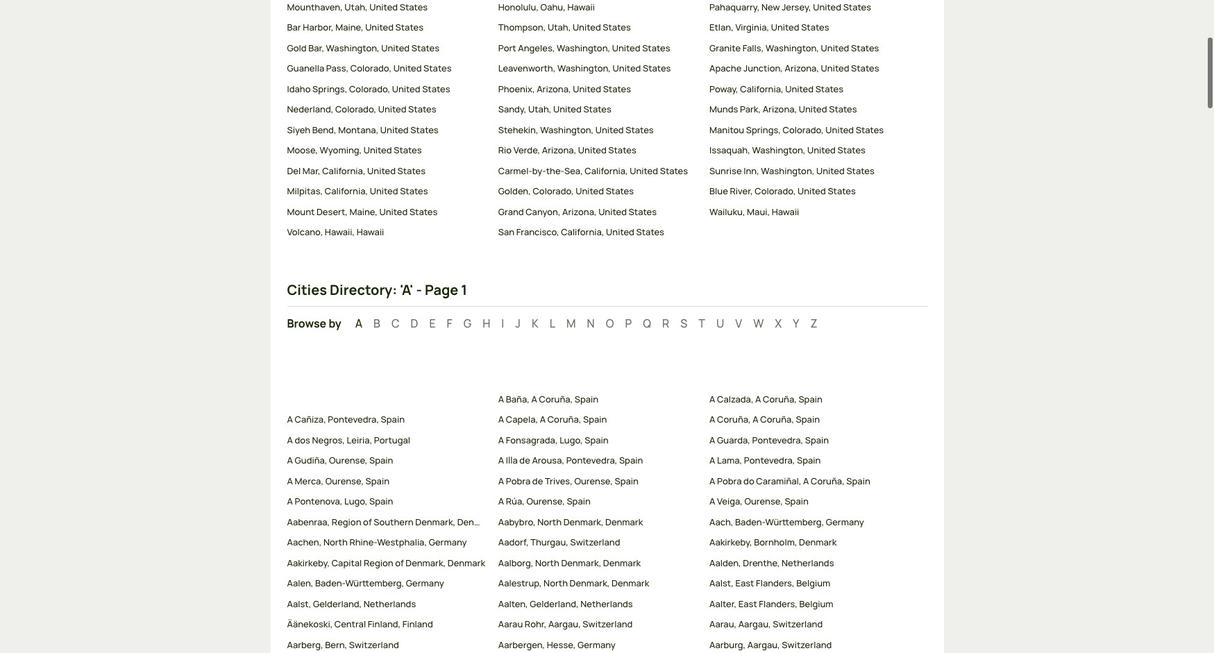 Task type: describe. For each thing, give the bounding box(es) containing it.
c link
[[391, 316, 399, 331]]

aarau rohr, aargau, switzerland link
[[498, 618, 698, 632]]

aargau, down 'aalten, gelderland, netherlands'
[[548, 618, 581, 631]]

jersey,
[[782, 1, 811, 13]]

states inside mount desert, maine, united states link
[[409, 205, 438, 218]]

united up bar harbor, maine, united states link
[[369, 1, 398, 13]]

california, inside the carmel-by-the-sea, california, united states "link"
[[585, 164, 628, 177]]

states inside poway, california, united states link
[[815, 83, 843, 95]]

denmark, inside 'aakirkeby, capital region of denmark, denmark' link
[[406, 557, 446, 569]]

spain up the "a capela, a coruña, spain" link
[[575, 393, 598, 405]]

portugal
[[374, 434, 410, 446]]

washington, up apache junction, arizona, united states
[[766, 42, 819, 54]]

aalten,
[[498, 598, 528, 610]]

aargau, for aarburg,
[[747, 639, 780, 651]]

united down bar harbor, maine, united states link
[[381, 42, 410, 54]]

aalst, for aalst, east flanders, belgium
[[709, 577, 734, 590]]

a coruña, a coruña, spain link
[[709, 413, 909, 427]]

poway, california, united states link
[[709, 83, 909, 96]]

munds park, arizona, united states
[[709, 103, 857, 115]]

h link
[[483, 316, 490, 331]]

aarau, aargau, switzerland link
[[709, 618, 909, 632]]

manitou
[[709, 123, 744, 136]]

utah, for sandy,
[[528, 103, 551, 115]]

hawaii,
[[325, 226, 355, 238]]

denmark, inside aalborg, north denmark, denmark link
[[561, 557, 601, 569]]

a dos negros, leiria, portugal link
[[287, 434, 487, 447]]

states inside guanella pass, colorado, united states link
[[423, 62, 452, 75]]

falls,
[[742, 42, 764, 54]]

colorado, for blue
[[755, 185, 796, 197]]

states inside the grand canyon, arizona, united states link
[[629, 205, 657, 218]]

stehekin,
[[498, 123, 538, 136]]

germany down a veiga, ourense, spain link
[[826, 516, 864, 528]]

n
[[587, 316, 595, 331]]

united down apache junction, arizona, united states
[[785, 83, 814, 95]]

-
[[416, 280, 422, 299]]

carmel-
[[498, 164, 532, 177]]

a for a veiga, ourense, spain
[[709, 495, 715, 508]]

states inside moose, wyoming, united states link
[[394, 144, 422, 156]]

spain down a illa de arousa, pontevedra, spain link at the bottom of page
[[615, 475, 639, 487]]

united down port angeles, washington, united states link
[[613, 62, 641, 75]]

states inside gold bar, washington, united states "link"
[[411, 42, 440, 54]]

east for aalter,
[[738, 598, 757, 610]]

united down leavenworth, washington, united states
[[573, 83, 601, 95]]

pontevedra, down a fonsagrada, lugo, spain link
[[566, 454, 617, 467]]

united down sunrise inn, washington, united states link
[[798, 185, 826, 197]]

united down sandy, utah, united states link
[[595, 123, 624, 136]]

states inside leavenworth, washington, united states link
[[643, 62, 671, 75]]

spain down a calzada, a coruña, spain link
[[796, 413, 820, 426]]

caramiñal,
[[756, 475, 801, 487]]

arizona, for rio verde, arizona, united states
[[542, 144, 576, 156]]

united down munds park, arizona, united states link
[[826, 123, 854, 136]]

canyon,
[[526, 205, 561, 218]]

milpitas, california, united states link
[[287, 185, 487, 198]]

a for a dos negros, leiria, portugal
[[287, 434, 293, 446]]

denmark down the "aadorf, thurgau, switzerland" link
[[603, 557, 641, 569]]

colorado, up montana,
[[335, 103, 376, 115]]

nederland, colorado, united states link
[[287, 103, 487, 117]]

g
[[464, 316, 471, 331]]

united down the carmel-by-the-sea, california, united states
[[576, 185, 604, 197]]

k
[[532, 316, 538, 331]]

pahaquarry,
[[709, 1, 760, 13]]

spain down a lama, pontevedra, spain link
[[846, 475, 870, 487]]

spain down a coruña, a coruña, spain link
[[805, 434, 829, 446]]

idaho springs, colorado, united states
[[287, 83, 450, 95]]

spain down a guarda, pontevedra, spain link
[[797, 454, 821, 467]]

t link
[[699, 316, 705, 331]]

washington, down port angeles, washington, united states
[[557, 62, 611, 75]]

san
[[498, 226, 514, 238]]

del
[[287, 164, 301, 177]]

coruña, for capela,
[[547, 413, 581, 426]]

states inside issaquah, washington, united states link
[[837, 144, 866, 156]]

directory:
[[330, 280, 397, 299]]

a for a guarda, pontevedra, spain
[[709, 434, 715, 446]]

a link
[[352, 316, 362, 331]]

a for a coruña, a coruña, spain
[[709, 413, 715, 426]]

pahaquarry, new jersey, united states
[[709, 1, 871, 13]]

united down granite falls, washington, united states link
[[821, 62, 849, 75]]

veiga,
[[717, 495, 743, 508]]

maine, for desert,
[[349, 205, 378, 218]]

de for arousa,
[[519, 454, 530, 467]]

united down 'milpitas, california, united states' link
[[379, 205, 408, 218]]

belgium for aalst, east flanders, belgium
[[796, 577, 830, 590]]

aalborg,
[[498, 557, 533, 569]]

states inside siyeh bend, montana, united states link
[[410, 123, 439, 136]]

united down mounthaven, utah, united states link
[[365, 21, 394, 34]]

washington, up sunrise inn, washington, united states
[[752, 144, 806, 156]]

cities
[[287, 280, 327, 299]]

a merca, ourense, spain
[[287, 475, 389, 487]]

moose,
[[287, 144, 318, 156]]

honolulu, oahu, hawaii
[[498, 1, 595, 13]]

united down pahaquarry, new jersey, united states
[[771, 21, 799, 34]]

netherlands for aalst, gelderland, netherlands
[[364, 598, 416, 610]]

united down issaquah, washington, united states link
[[816, 164, 845, 177]]

drenthe,
[[743, 557, 780, 569]]

spain up portugal
[[381, 413, 405, 426]]

rhine-
[[349, 536, 377, 549]]

aarau
[[498, 618, 523, 631]]

denmark, inside aalestrup, north denmark, denmark link
[[570, 577, 610, 590]]

finland,
[[368, 618, 401, 631]]

denmark down aach, baden-württemberg, germany link
[[799, 536, 837, 549]]

a for a illa de arousa, pontevedra, spain
[[498, 454, 504, 467]]

calzada,
[[717, 393, 753, 405]]

wailuku, maui, hawaii
[[709, 205, 799, 218]]

aach, baden-württemberg, germany
[[709, 516, 864, 528]]

württemberg, for aach,
[[765, 516, 824, 528]]

o link
[[606, 316, 614, 331]]

pontevedra, for guarda,
[[752, 434, 803, 446]]

utah, for thompson,
[[548, 21, 571, 34]]

states inside port angeles, washington, united states link
[[642, 42, 670, 54]]

flanders, for aalter,
[[759, 598, 798, 610]]

states inside rio verde, arizona, united states link
[[608, 144, 636, 156]]

states inside bar harbor, maine, united states link
[[395, 21, 423, 34]]

aabybro, north denmark, denmark link
[[498, 516, 698, 529]]

munds
[[709, 103, 738, 115]]

lugo, for fonsagrada,
[[560, 434, 583, 446]]

a for a
[[355, 316, 362, 331]]

a for a merca, ourense, spain
[[287, 475, 293, 487]]

pontevedra, for cañiza,
[[328, 413, 379, 426]]

denmark down the a rúa, ourense, spain link
[[605, 516, 643, 528]]

spain down a pobra do caramiñal, a coruña, spain
[[785, 495, 809, 508]]

states inside etlan, virginia, united states link
[[801, 21, 829, 34]]

germany down aarau rohr, aargau, switzerland link
[[577, 639, 616, 651]]

united down nederland, colorado, united states link
[[380, 123, 409, 136]]

denmark, up westphalia,
[[415, 516, 455, 528]]

switzerland for aadorf, thurgau, switzerland
[[570, 536, 620, 549]]

f link
[[447, 316, 452, 331]]

x
[[775, 316, 782, 331]]

spain down a gudiña, ourense, spain link
[[366, 475, 389, 487]]

spain down a dos negros, leiria, portugal link
[[369, 454, 393, 467]]

mount desert, maine, united states
[[287, 205, 438, 218]]

verde,
[[513, 144, 540, 156]]

aachen, north rhine-westphalia, germany link
[[287, 536, 487, 550]]

states inside pahaquarry, new jersey, united states link
[[843, 1, 871, 13]]

states inside idaho springs, colorado, united states link
[[422, 83, 450, 95]]

california, inside poway, california, united states link
[[740, 83, 783, 95]]

states inside manitou springs, colorado, united states link
[[856, 123, 884, 136]]

north up thurgau,
[[537, 516, 562, 528]]

arizona, for grand canyon, arizona, united states
[[562, 205, 597, 218]]

germany down aabenraa, region of southern denmark, denmark aabybro, north denmark, denmark on the bottom of the page
[[429, 536, 467, 549]]

y
[[793, 316, 799, 331]]

j link
[[515, 316, 521, 331]]

washington, down issaquah, washington, united states
[[761, 164, 815, 177]]

aachen, north rhine-westphalia, germany
[[287, 536, 467, 549]]

bend,
[[312, 123, 336, 136]]

utah, for mounthaven,
[[345, 1, 368, 13]]

gelderland, for aalst,
[[313, 598, 362, 610]]

bern,
[[325, 639, 347, 651]]

united down gold bar, washington, united states "link"
[[393, 62, 422, 75]]

a rúa, ourense, spain link
[[498, 495, 698, 509]]

p
[[625, 316, 632, 331]]

hawaii for volcano, hawaii, hawaii
[[357, 226, 384, 238]]

junction,
[[743, 62, 783, 75]]

a pontenova, lugo, spain link
[[287, 495, 487, 509]]

rúa,
[[506, 495, 525, 508]]

washington, inside "link"
[[326, 42, 379, 54]]

hawaii for honolulu, oahu, hawaii
[[567, 1, 595, 13]]

united up port angeles, washington, united states
[[573, 21, 601, 34]]

g link
[[464, 316, 471, 331]]

de for trives,
[[532, 475, 543, 487]]

denmark down aabenraa, region of southern denmark, denmark aabybro, north denmark, denmark on the bottom of the page
[[448, 557, 485, 569]]

arousa,
[[532, 454, 564, 467]]

a pobra do caramiñal, a coruña, spain link
[[709, 475, 909, 488]]

cañiza,
[[295, 413, 326, 426]]

belgium for aalter, east flanders, belgium
[[799, 598, 833, 610]]

mounthaven,
[[287, 1, 343, 13]]

states inside the carmel-by-the-sea, california, united states "link"
[[660, 164, 688, 177]]

united down the grand canyon, arizona, united states link on the top of the page
[[606, 226, 634, 238]]

apache junction, arizona, united states link
[[709, 62, 909, 76]]

a cañiza, pontevedra, spain link
[[287, 413, 487, 427]]

california, inside 'milpitas, california, united states' link
[[325, 185, 368, 197]]

california, inside del mar, california, united states link
[[322, 164, 365, 177]]

switzerland for aarburg, aargau, switzerland
[[782, 639, 832, 651]]

a for a baña, a coruña, spain
[[498, 393, 504, 405]]

a for a pobra de trives, ourense, spain
[[498, 475, 504, 487]]

aargau, for aarau,
[[738, 618, 771, 631]]

aabenraa, region of southern denmark, denmark aabybro, north denmark, denmark
[[287, 516, 643, 528]]

do
[[743, 475, 754, 487]]

north for aalborg, north denmark, denmark
[[535, 557, 559, 569]]

spain down a merca, ourense, spain link at the left bottom of page
[[369, 495, 393, 508]]

united down manitou springs, colorado, united states link
[[807, 144, 836, 156]]

east for aalst,
[[735, 577, 754, 590]]

arizona, for munds park, arizona, united states
[[763, 103, 797, 115]]

desert,
[[316, 205, 348, 218]]

states inside 'milpitas, california, united states' link
[[400, 185, 428, 197]]

arizona, up 'sandy, utah, united states'
[[537, 83, 571, 95]]

aalestrup, north denmark, denmark
[[498, 577, 649, 590]]

washington, up rio verde, arizona, united states
[[540, 123, 594, 136]]

colorado, down the-
[[533, 185, 574, 197]]

united down siyeh bend, montana, united states link
[[364, 144, 392, 156]]

carmel-by-the-sea, california, united states
[[498, 164, 688, 177]]

a rúa, ourense, spain
[[498, 495, 591, 508]]

spain down the "a capela, a coruña, spain" link
[[585, 434, 609, 446]]

coruña, for calzada,
[[763, 393, 797, 405]]

north for aachen, north rhine-westphalia, germany
[[323, 536, 348, 549]]

baden- for aalen,
[[315, 577, 345, 590]]

springs, for idaho
[[312, 83, 347, 95]]

a for a pontenova, lugo, spain
[[287, 495, 293, 508]]

springs, for manitou
[[746, 123, 781, 136]]

s
[[680, 316, 687, 331]]

southern
[[374, 516, 414, 528]]

1 horizontal spatial of
[[395, 557, 404, 569]]

a illa de arousa, pontevedra, spain link
[[498, 454, 698, 468]]

wailuku,
[[709, 205, 745, 218]]

aakirkeby, for aakirkeby, capital region of denmark, denmark
[[287, 557, 330, 569]]

united down guanella pass, colorado, united states link
[[392, 83, 420, 95]]

states inside granite falls, washington, united states link
[[851, 42, 879, 54]]



Task type: locate. For each thing, give the bounding box(es) containing it.
united up etlan, virginia, united states link
[[813, 1, 841, 13]]

0 horizontal spatial netherlands
[[364, 598, 416, 610]]

states inside nederland, colorado, united states link
[[408, 103, 436, 115]]

aalst, for aalst, gelderland, netherlands
[[287, 598, 311, 610]]

maine, for harbor,
[[335, 21, 363, 34]]

de right illa
[[519, 454, 530, 467]]

flanders, inside 'link'
[[759, 598, 798, 610]]

states down leavenworth, washington, united states link
[[603, 83, 631, 95]]

flanders,
[[756, 577, 795, 590], [759, 598, 798, 610]]

a for a fonsagrada, lugo, spain
[[498, 434, 504, 446]]

äänekoski, central finland, finland link
[[287, 618, 487, 632]]

north up capital
[[323, 536, 348, 549]]

spain down the a pobra de trives, ourense, spain
[[567, 495, 591, 508]]

states down sandy, utah, united states link
[[626, 123, 654, 136]]

united down del mar, california, united states link
[[370, 185, 398, 197]]

p link
[[625, 316, 632, 331]]

united down rio verde, arizona, united states link
[[630, 164, 658, 177]]

region down the aachen, north rhine-westphalia, germany
[[364, 557, 393, 569]]

aabenraa,
[[287, 516, 330, 528]]

0 vertical spatial utah,
[[345, 1, 368, 13]]

east inside aalter, east flanders, belgium 'link'
[[738, 598, 757, 610]]

aalst, east flanders, belgium link
[[709, 577, 909, 591]]

0 vertical spatial württemberg,
[[765, 516, 824, 528]]

bar
[[287, 21, 301, 34]]

by-
[[532, 164, 546, 177]]

mount desert, maine, united states link
[[287, 205, 487, 219]]

united down golden, colorado, united states link in the top of the page
[[598, 205, 627, 218]]

pobra for de
[[506, 475, 530, 487]]

states down etlan, virginia, united states link
[[851, 42, 879, 54]]

east inside aalst, east flanders, belgium link
[[735, 577, 754, 590]]

a pobra de trives, ourense, spain
[[498, 475, 639, 487]]

0 horizontal spatial pobra
[[506, 475, 530, 487]]

leiria,
[[347, 434, 372, 446]]

a veiga, ourense, spain
[[709, 495, 809, 508]]

0 horizontal spatial of
[[363, 516, 372, 528]]

states down sunrise inn, washington, united states link
[[828, 185, 856, 197]]

states inside munds park, arizona, united states link
[[829, 103, 857, 115]]

states inside thompson, utah, united states link
[[603, 21, 631, 34]]

ourense, for a gudiña, ourense, spain
[[329, 454, 368, 467]]

1 gelderland, from the left
[[313, 598, 362, 610]]

spain up a coruña, a coruña, spain link
[[799, 393, 822, 405]]

1 horizontal spatial gelderland,
[[530, 598, 579, 610]]

a lama, pontevedra, spain
[[709, 454, 821, 467]]

colorado, for manitou
[[783, 123, 824, 136]]

north
[[537, 516, 562, 528], [323, 536, 348, 549], [535, 557, 559, 569], [544, 577, 568, 590]]

netherlands for aalden, drenthe, netherlands
[[782, 557, 834, 569]]

colorado,
[[350, 62, 392, 75], [349, 83, 390, 95], [335, 103, 376, 115], [783, 123, 824, 136], [533, 185, 574, 197], [755, 185, 796, 197]]

pobra up rúa,
[[506, 475, 530, 487]]

z link
[[810, 316, 817, 331]]

aach, baden-württemberg, germany link
[[709, 516, 909, 529]]

u link
[[716, 316, 724, 331]]

states inside mounthaven, utah, united states link
[[400, 1, 428, 13]]

aalter, east flanders, belgium
[[709, 598, 833, 610]]

x link
[[775, 316, 782, 331]]

w
[[753, 316, 764, 331]]

netherlands for aalten, gelderland, netherlands
[[580, 598, 633, 610]]

baden- for aach,
[[735, 516, 765, 528]]

east down drenthe,
[[735, 577, 754, 590]]

pontevedra, down "a guarda, pontevedra, spain"
[[744, 454, 795, 467]]

a pobra de trives, ourense, spain link
[[498, 475, 698, 488]]

united down idaho springs, colorado, united states link
[[378, 103, 406, 115]]

1 horizontal spatial de
[[532, 475, 543, 487]]

1 horizontal spatial hawaii
[[567, 1, 595, 13]]

germany up finland
[[406, 577, 444, 590]]

switzerland for aarberg, bern, switzerland
[[349, 639, 399, 651]]

issaquah, washington, united states
[[709, 144, 866, 156]]

arizona, for apache junction, arizona, united states
[[785, 62, 819, 75]]

1 horizontal spatial netherlands
[[580, 598, 633, 610]]

states up etlan, virginia, united states link
[[843, 1, 871, 13]]

netherlands down aakirkeby, bornholm, denmark link at the bottom of page
[[782, 557, 834, 569]]

states inside san francisco, california, united states link
[[636, 226, 664, 238]]

ourense, down a illa de arousa, pontevedra, spain link at the bottom of page
[[574, 475, 613, 487]]

e link
[[429, 316, 436, 331]]

colorado, for guanella
[[350, 62, 392, 75]]

states down granite falls, washington, united states link
[[851, 62, 879, 75]]

lugo, for pontenova,
[[344, 495, 368, 508]]

pontevedra, for lama,
[[744, 454, 795, 467]]

0 horizontal spatial hawaii
[[357, 226, 384, 238]]

issaquah, washington, united states link
[[709, 144, 909, 157]]

2 horizontal spatial netherlands
[[782, 557, 834, 569]]

of down westphalia,
[[395, 557, 404, 569]]

states inside blue river, colorado, united states link
[[828, 185, 856, 197]]

denmark, down aalborg, north denmark, denmark link
[[570, 577, 610, 590]]

del mar, california, united states link
[[287, 164, 487, 178]]

east right aalter,
[[738, 598, 757, 610]]

states down phoenix, arizona, united states link
[[583, 103, 611, 115]]

1 vertical spatial east
[[738, 598, 757, 610]]

a for a rúa, ourense, spain
[[498, 495, 504, 508]]

coruña, for baña,
[[539, 393, 573, 405]]

states inside apache junction, arizona, united states link
[[851, 62, 879, 75]]

nederland, colorado, united states
[[287, 103, 436, 115]]

granite falls, washington, united states link
[[709, 42, 909, 55]]

etlan,
[[709, 21, 734, 34]]

e
[[429, 316, 436, 331]]

grand canyon, arizona, united states link
[[498, 205, 698, 219]]

b
[[373, 316, 380, 331]]

0 horizontal spatial lugo,
[[344, 495, 368, 508]]

new
[[761, 1, 780, 13]]

hawaii for wailuku, maui, hawaii
[[772, 205, 799, 218]]

california, inside san francisco, california, united states link
[[561, 226, 604, 238]]

states inside sandy, utah, united states link
[[583, 103, 611, 115]]

coruña, for coruña,
[[760, 413, 794, 426]]

page
[[425, 280, 458, 299]]

aakirkeby, for aakirkeby, bornholm, denmark
[[709, 536, 752, 549]]

de left 'trives,' on the bottom left
[[532, 475, 543, 487]]

flanders, down aalden, drenthe, netherlands
[[756, 577, 795, 590]]

germany inside "link"
[[406, 577, 444, 590]]

1 horizontal spatial württemberg,
[[765, 516, 824, 528]]

0 horizontal spatial aalst,
[[287, 598, 311, 610]]

1 horizontal spatial lugo,
[[560, 434, 583, 446]]

denmark left the aabybro,
[[457, 516, 495, 528]]

ourense, for a veiga, ourense, spain
[[744, 495, 783, 508]]

pontevedra, up a dos negros, leiria, portugal
[[328, 413, 379, 426]]

aach,
[[709, 516, 733, 528]]

germany
[[826, 516, 864, 528], [429, 536, 467, 549], [406, 577, 444, 590], [577, 639, 616, 651]]

bar harbor, maine, united states
[[287, 21, 423, 34]]

blue
[[709, 185, 728, 197]]

states down golden, colorado, united states link in the top of the page
[[629, 205, 657, 218]]

0 vertical spatial springs,
[[312, 83, 347, 95]]

aarberg, bern, switzerland
[[287, 639, 399, 651]]

spain down a fonsagrada, lugo, spain link
[[619, 454, 643, 467]]

coruña, inside a calzada, a coruña, spain link
[[763, 393, 797, 405]]

guanella pass, colorado, united states
[[287, 62, 452, 75]]

aalter, east flanders, belgium link
[[709, 598, 909, 611]]

cookie consent banner dialog
[[17, 587, 1197, 637]]

united up the carmel-by-the-sea, california, united states
[[578, 144, 606, 156]]

pass,
[[326, 62, 349, 75]]

1 vertical spatial aakirkeby,
[[287, 557, 330, 569]]

switzerland down aabybro, north denmark, denmark link
[[570, 536, 620, 549]]

a for a cañiza, pontevedra, spain
[[287, 413, 293, 426]]

h
[[483, 316, 490, 331]]

1 horizontal spatial aakirkeby,
[[709, 536, 752, 549]]

north up 'aalten, gelderland, netherlands'
[[544, 577, 568, 590]]

milpitas,
[[287, 185, 323, 197]]

v
[[735, 316, 742, 331]]

m
[[566, 316, 576, 331]]

a for a calzada, a coruña, spain
[[709, 393, 715, 405]]

a cañiza, pontevedra, spain
[[287, 413, 405, 426]]

pahaquarry, new jersey, united states link
[[709, 1, 909, 14]]

a fonsagrada, lugo, spain
[[498, 434, 609, 446]]

0 vertical spatial region
[[332, 516, 361, 528]]

0 vertical spatial flanders,
[[756, 577, 795, 590]]

states down thompson, utah, united states link
[[642, 42, 670, 54]]

1 vertical spatial lugo,
[[344, 495, 368, 508]]

washington, up leavenworth, washington, united states
[[557, 42, 610, 54]]

sea,
[[564, 164, 583, 177]]

a for a pobra do caramiñal, a coruña, spain
[[709, 475, 715, 487]]

issaquah,
[[709, 144, 750, 156]]

states down idaho springs, colorado, united states link
[[408, 103, 436, 115]]

denmark, down the a rúa, ourense, spain link
[[563, 516, 604, 528]]

aakirkeby, up aalden,
[[709, 536, 752, 549]]

i link
[[501, 316, 504, 331]]

0 horizontal spatial baden-
[[315, 577, 345, 590]]

1 pobra from the left
[[506, 475, 530, 487]]

coruña, inside the "a capela, a coruña, spain" link
[[547, 413, 581, 426]]

springs, inside idaho springs, colorado, united states link
[[312, 83, 347, 95]]

states down 'honolulu, oahu, hawaii' link
[[603, 21, 631, 34]]

aargau, up "aarburg, aargau, switzerland"
[[738, 618, 771, 631]]

0 vertical spatial baden-
[[735, 516, 765, 528]]

arizona, up san francisco, california, united states at the top of page
[[562, 205, 597, 218]]

united down etlan, virginia, united states link
[[821, 42, 849, 54]]

united down poway, california, united states link
[[799, 103, 827, 115]]

1 vertical spatial württemberg,
[[345, 577, 404, 590]]

baden- down a veiga, ourense, spain
[[735, 516, 765, 528]]

württemberg, inside "link"
[[345, 577, 404, 590]]

württemberg, down the aakirkeby, capital region of denmark, denmark
[[345, 577, 404, 590]]

a for a gudiña, ourense, spain
[[287, 454, 293, 467]]

0 vertical spatial aakirkeby,
[[709, 536, 752, 549]]

1 horizontal spatial aalst,
[[709, 577, 734, 590]]

united down moose, wyoming, united states link
[[367, 164, 396, 177]]

harbor,
[[303, 21, 334, 34]]

l link
[[550, 316, 555, 331]]

bornholm,
[[754, 536, 797, 549]]

pobra for do
[[717, 475, 742, 487]]

leavenworth, washington, united states link
[[498, 62, 698, 76]]

coruña, inside a pobra do caramiñal, a coruña, spain link
[[811, 475, 845, 487]]

a
[[355, 316, 362, 331], [498, 393, 504, 405], [531, 393, 537, 405], [709, 393, 715, 405], [755, 393, 761, 405], [287, 413, 293, 426], [498, 413, 504, 426], [540, 413, 546, 426], [709, 413, 715, 426], [753, 413, 758, 426], [287, 434, 293, 446], [498, 434, 504, 446], [709, 434, 715, 446], [287, 454, 293, 467], [498, 454, 504, 467], [709, 454, 715, 467], [287, 475, 293, 487], [498, 475, 504, 487], [709, 475, 715, 487], [803, 475, 809, 487], [287, 495, 293, 508], [498, 495, 504, 508], [709, 495, 715, 508]]

0 horizontal spatial springs,
[[312, 83, 347, 95]]

a fonsagrada, lugo, spain link
[[498, 434, 698, 447]]

0 vertical spatial de
[[519, 454, 530, 467]]

states down munds park, arizona, united states link
[[856, 123, 884, 136]]

aakirkeby, capital region of denmark, denmark link
[[287, 557, 487, 570]]

pobra left do
[[717, 475, 742, 487]]

san francisco, california, united states
[[498, 226, 664, 238]]

1 vertical spatial belgium
[[799, 598, 833, 610]]

aarbergen, hesse, germany link
[[498, 639, 698, 652]]

0 vertical spatial aalst,
[[709, 577, 734, 590]]

california, down junction, at right
[[740, 83, 783, 95]]

states down 'milpitas, california, united states' link
[[409, 205, 438, 218]]

a baña, a coruña, spain link
[[498, 393, 698, 406]]

ourense, down do
[[744, 495, 783, 508]]

switzerland down aalten, gelderland, netherlands link
[[583, 618, 633, 631]]

0 vertical spatial maine,
[[335, 21, 363, 34]]

central
[[334, 618, 366, 631]]

colorado, down guanella pass, colorado, united states
[[349, 83, 390, 95]]

0 horizontal spatial aakirkeby,
[[287, 557, 330, 569]]

1 vertical spatial utah,
[[548, 21, 571, 34]]

flanders, for aalst,
[[756, 577, 795, 590]]

colorado, for idaho
[[349, 83, 390, 95]]

westphalia,
[[377, 536, 427, 549]]

maui,
[[747, 205, 770, 218]]

1 vertical spatial of
[[395, 557, 404, 569]]

2 vertical spatial hawaii
[[357, 226, 384, 238]]

aachen,
[[287, 536, 322, 549]]

spain down a baña, a coruña, spain link
[[583, 413, 607, 426]]

a lama, pontevedra, spain link
[[709, 454, 909, 468]]

1 horizontal spatial region
[[364, 557, 393, 569]]

aalten, gelderland, netherlands
[[498, 598, 633, 610]]

ourense, down 'trives,' on the bottom left
[[526, 495, 565, 508]]

0 vertical spatial of
[[363, 516, 372, 528]]

baden- inside "link"
[[315, 577, 345, 590]]

dos
[[295, 434, 310, 446]]

a for a lama, pontevedra, spain
[[709, 454, 715, 467]]

0 horizontal spatial württemberg,
[[345, 577, 404, 590]]

states inside phoenix, arizona, united states link
[[603, 83, 631, 95]]

states inside sunrise inn, washington, united states link
[[846, 164, 875, 177]]

2 pobra from the left
[[717, 475, 742, 487]]

united down phoenix, arizona, united states
[[553, 103, 582, 115]]

2 vertical spatial utah,
[[528, 103, 551, 115]]

states
[[400, 1, 428, 13], [843, 1, 871, 13], [395, 21, 423, 34], [603, 21, 631, 34], [801, 21, 829, 34], [411, 42, 440, 54], [642, 42, 670, 54], [851, 42, 879, 54], [423, 62, 452, 75], [643, 62, 671, 75], [851, 62, 879, 75], [422, 83, 450, 95], [603, 83, 631, 95], [815, 83, 843, 95], [408, 103, 436, 115], [583, 103, 611, 115], [829, 103, 857, 115], [410, 123, 439, 136], [626, 123, 654, 136], [856, 123, 884, 136], [394, 144, 422, 156], [608, 144, 636, 156], [837, 144, 866, 156], [397, 164, 426, 177], [660, 164, 688, 177], [846, 164, 875, 177], [400, 185, 428, 197], [606, 185, 634, 197], [828, 185, 856, 197], [409, 205, 438, 218], [629, 205, 657, 218], [636, 226, 664, 238]]

states down the grand canyon, arizona, united states link on the top of the page
[[636, 226, 664, 238]]

0 horizontal spatial de
[[519, 454, 530, 467]]

hesse,
[[547, 639, 576, 651]]

california, down grand canyon, arizona, united states
[[561, 226, 604, 238]]

2 horizontal spatial hawaii
[[772, 205, 799, 218]]

states inside golden, colorado, united states link
[[606, 185, 634, 197]]

1 horizontal spatial springs,
[[746, 123, 781, 136]]

gelderland, for aalten,
[[530, 598, 579, 610]]

1 vertical spatial de
[[532, 475, 543, 487]]

0 vertical spatial belgium
[[796, 577, 830, 590]]

d link
[[411, 316, 418, 331]]

0 horizontal spatial gelderland,
[[313, 598, 362, 610]]

united down thompson, utah, united states link
[[612, 42, 640, 54]]

1 horizontal spatial baden-
[[735, 516, 765, 528]]

dialog
[[0, 0, 1214, 653]]

switzerland for aarau, aargau, switzerland
[[773, 618, 823, 631]]

states left sunrise
[[660, 164, 688, 177]]

states down bar harbor, maine, united states link
[[411, 42, 440, 54]]

0 vertical spatial lugo,
[[560, 434, 583, 446]]

north for aalestrup, north denmark, denmark
[[544, 577, 568, 590]]

aadorf,
[[498, 536, 529, 549]]

states inside del mar, california, united states link
[[397, 164, 426, 177]]

a for a capela, a coruña, spain
[[498, 413, 504, 426]]

ourense, for a merca, ourense, spain
[[325, 475, 364, 487]]

1 vertical spatial baden-
[[315, 577, 345, 590]]

belgium down aalden, drenthe, netherlands link
[[796, 577, 830, 590]]

1 vertical spatial hawaii
[[772, 205, 799, 218]]

denmark down aalborg, north denmark, denmark link
[[612, 577, 649, 590]]

capital
[[332, 557, 362, 569]]

illa
[[506, 454, 518, 467]]

1 horizontal spatial pobra
[[717, 475, 742, 487]]

0 vertical spatial east
[[735, 577, 754, 590]]

2 gelderland, from the left
[[530, 598, 579, 610]]

1 vertical spatial maine,
[[349, 205, 378, 218]]

coruña, up "a guarda, pontevedra, spain"
[[760, 413, 794, 426]]

utah, down "oahu,"
[[548, 21, 571, 34]]

ourense, for a rúa, ourense, spain
[[526, 495, 565, 508]]

thompson, utah, united states
[[498, 21, 631, 34]]

1 vertical spatial flanders,
[[759, 598, 798, 610]]

leavenworth,
[[498, 62, 556, 75]]

arizona, down granite falls, washington, united states link
[[785, 62, 819, 75]]

belgium inside 'link'
[[799, 598, 833, 610]]

aakirkeby, down aachen,
[[287, 557, 330, 569]]

coruña, up guarda,
[[717, 413, 751, 426]]

siyeh bend, montana, united states
[[287, 123, 439, 136]]

aalst, gelderland, netherlands
[[287, 598, 416, 610]]

belgium
[[796, 577, 830, 590], [799, 598, 833, 610]]

1 vertical spatial springs,
[[746, 123, 781, 136]]

pontevedra,
[[328, 413, 379, 426], [752, 434, 803, 446], [566, 454, 617, 467], [744, 454, 795, 467]]

1 vertical spatial region
[[364, 557, 393, 569]]

württemberg, for aalen,
[[345, 577, 404, 590]]

states down del mar, california, united states link
[[400, 185, 428, 197]]

del mar, california, united states
[[287, 164, 426, 177]]

california,
[[740, 83, 783, 95], [322, 164, 365, 177], [585, 164, 628, 177], [325, 185, 368, 197], [561, 226, 604, 238]]

leavenworth, washington, united states
[[498, 62, 671, 75]]

aalen,
[[287, 577, 313, 590]]

lugo, down a merca, ourense, spain
[[344, 495, 368, 508]]

states inside stehekin, washington, united states link
[[626, 123, 654, 136]]

states down mounthaven, utah, united states link
[[395, 21, 423, 34]]

springs, inside manitou springs, colorado, united states link
[[746, 123, 781, 136]]

states down apache junction, arizona, united states link at the right of the page
[[815, 83, 843, 95]]

0 vertical spatial hawaii
[[567, 1, 595, 13]]

aalst, east flanders, belgium
[[709, 577, 830, 590]]

belgium down aalst, east flanders, belgium link on the right bottom
[[799, 598, 833, 610]]

a capela, a coruña, spain link
[[498, 413, 698, 427]]

idaho springs, colorado, united states link
[[287, 83, 487, 96]]

phoenix,
[[498, 83, 535, 95]]

arizona, up the-
[[542, 144, 576, 156]]

aalden, drenthe, netherlands link
[[709, 557, 909, 570]]

ourense, up a pontenova, lugo, spain
[[325, 475, 364, 487]]

coruña, inside a baña, a coruña, spain link
[[539, 393, 573, 405]]

1 vertical spatial aalst,
[[287, 598, 311, 610]]

states down guanella pass, colorado, united states link
[[422, 83, 450, 95]]

0 horizontal spatial region
[[332, 516, 361, 528]]



Task type: vqa. For each thing, say whether or not it's contained in the screenshot.
T on the right of page
yes



